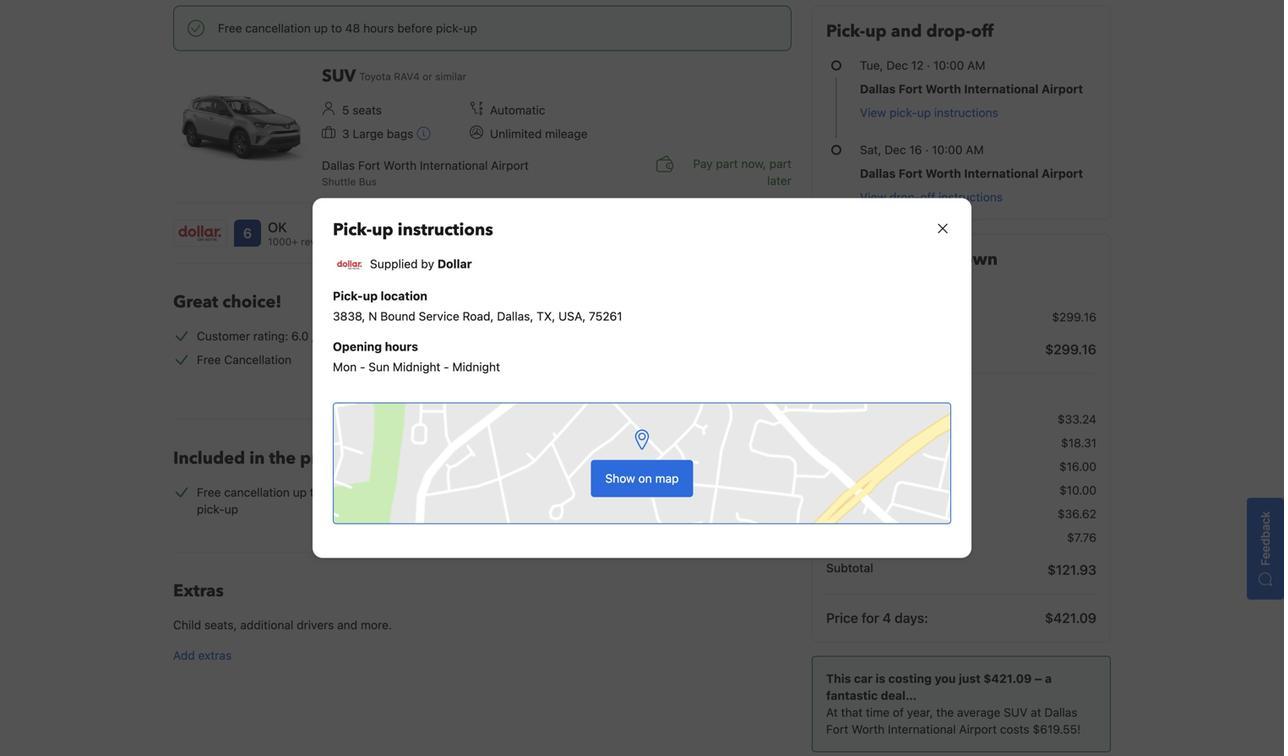 Task type: describe. For each thing, give the bounding box(es) containing it.
usa,
[[559, 309, 586, 323]]

5
[[342, 103, 349, 117]]

instructions for view pick-up instructions
[[935, 106, 999, 120]]

fantastic
[[827, 689, 878, 703]]

opening hours mon - sun midnight - midnight
[[333, 340, 500, 374]]

international inside this car is costing you just $421.09 – a fantastic deal… at that time of year, the average suv at dallas fort worth international airport costs $619.55!
[[888, 723, 956, 737]]

show
[[605, 472, 635, 486]]

rav4
[[394, 71, 420, 82]]

fort down the 16
[[899, 166, 923, 180]]

4
[[883, 610, 892, 626]]

pick-up and drop-off
[[827, 20, 994, 43]]

dollar
[[438, 257, 472, 271]]

1 vertical spatial mileage
[[499, 486, 542, 499]]

just
[[959, 672, 981, 686]]

facility
[[861, 460, 911, 474]]

pay part now, part later
[[693, 157, 792, 187]]

supplied by dollar image
[[174, 220, 226, 246]]

1 vertical spatial to
[[310, 486, 321, 499]]

up inside button
[[917, 106, 931, 120]]

75261
[[589, 309, 623, 323]]

fee
[[882, 412, 903, 426]]

pick-up instructions
[[333, 218, 493, 242]]

mon
[[333, 360, 357, 374]]

location
[[381, 289, 428, 303]]

ap
[[827, 412, 842, 426]]

tue,
[[860, 58, 884, 72]]

hours inside opening hours mon - sun midnight - midnight
[[385, 340, 418, 354]]

0 vertical spatial at
[[867, 389, 879, 403]]

pick-up instructions dialog
[[292, 178, 992, 578]]

pick- inside button
[[890, 106, 917, 120]]

to
[[827, 389, 840, 403]]

0 vertical spatial and
[[891, 20, 922, 43]]

pick- for pick-up and drop-off
[[827, 20, 866, 43]]

1 vertical spatial cancellation
[[224, 486, 290, 499]]

–
[[1035, 672, 1042, 686]]

1 midnight from the left
[[393, 360, 441, 374]]

large
[[353, 127, 384, 141]]

supplied
[[370, 257, 418, 271]]

dec for 12
[[887, 58, 908, 72]]

recov
[[906, 412, 946, 426]]

state mvr tax
[[827, 507, 916, 521]]

suv inside this car is costing you just $421.09 – a fantastic deal… at that time of year, the average suv at dallas fort worth international airport costs $619.55!
[[1004, 706, 1028, 720]]

feedback button
[[1247, 498, 1285, 600]]

view pick-up instructions
[[860, 106, 999, 120]]

n
[[369, 309, 377, 323]]

up inside pick-up location 3838, n bound service road, dallas, tx, usa, 75261
[[363, 289, 378, 303]]

0 vertical spatial 48
[[345, 21, 360, 35]]

$16.00
[[1060, 460, 1097, 474]]

subtotal
[[827, 561, 874, 575]]

airport inside this car is costing you just $421.09 – a fantastic deal… at that time of year, the average suv at dallas fort worth international airport costs $619.55!
[[959, 723, 997, 737]]

worth up the view pick-up instructions
[[926, 82, 961, 96]]

bound
[[380, 309, 416, 323]]

pick- up the fee
[[882, 389, 912, 403]]

0 horizontal spatial the
[[269, 447, 296, 470]]

1 vertical spatial free
[[197, 353, 221, 367]]

map
[[655, 472, 679, 486]]

state
[[827, 507, 861, 521]]

3838,
[[333, 309, 365, 323]]

great choice!
[[173, 291, 282, 314]]

1 - from the left
[[360, 360, 365, 374]]

deal…
[[881, 689, 917, 703]]

car
[[827, 248, 854, 271]]

suv toyota rav4 or similar
[[322, 65, 467, 88]]

extras
[[198, 649, 232, 663]]

$121.93
[[1048, 562, 1097, 578]]

seats
[[353, 103, 382, 117]]

unlimited inside product card group
[[490, 127, 542, 141]]

dallas,
[[497, 309, 534, 323]]

pick- for pick-up instructions
[[333, 218, 372, 242]]

· for 12
[[927, 58, 931, 72]]

fort down 12
[[899, 82, 923, 96]]

fort inside 'dallas fort worth international airport shuttle bus'
[[358, 158, 380, 172]]

at inside this car is costing you just $421.09 – a fantastic deal… at that time of year, the average suv at dallas fort worth international airport costs $619.55!
[[1031, 706, 1042, 720]]

$10.00
[[1060, 483, 1097, 497]]

on
[[639, 472, 652, 486]]

mvr for city
[[856, 436, 882, 450]]

year,
[[907, 706, 933, 720]]

bags
[[387, 127, 414, 141]]

off inside button
[[921, 190, 936, 204]]

instructions inside dialog
[[398, 218, 493, 242]]

this car is costing you just $421.09 – a fantastic deal… at that time of year, the average suv at dallas fort worth international airport costs $619.55!
[[827, 672, 1081, 737]]

cust for cust facility chg
[[827, 460, 858, 474]]

road,
[[463, 309, 494, 323]]

average
[[957, 706, 1001, 720]]

transact
[[861, 483, 923, 497]]

car
[[854, 672, 873, 686]]

dallas down sat,
[[860, 166, 896, 180]]

add extras button
[[173, 647, 792, 664]]

pay
[[693, 157, 713, 171]]

/
[[312, 329, 315, 343]]

sat,
[[860, 143, 882, 157]]

0 vertical spatial cancellation
[[245, 21, 311, 35]]

view drop-off instructions button
[[860, 189, 1003, 206]]

sat, dec 16 · 10:00 am
[[860, 143, 984, 157]]

view drop-off instructions
[[860, 190, 1003, 204]]

1 horizontal spatial drop-
[[927, 20, 971, 43]]

costing
[[889, 672, 932, 686]]

child seats, additional drivers and more.
[[173, 618, 392, 632]]

is
[[876, 672, 886, 686]]

am for tue, dec 12 · 10:00 am
[[968, 58, 986, 72]]

later
[[768, 174, 792, 187]]

sun
[[369, 360, 390, 374]]

a
[[1045, 672, 1052, 686]]

this
[[827, 672, 851, 686]]

drop- inside button
[[890, 190, 921, 204]]

price for 4 days:
[[827, 610, 929, 626]]

$18.31
[[1062, 436, 1097, 450]]

great
[[173, 291, 218, 314]]

worth up view drop-off instructions
[[926, 166, 961, 180]]

days:
[[895, 610, 929, 626]]

pick- inside pick-up location 3838, n bound service road, dallas, tx, usa, 75261
[[333, 289, 363, 303]]

cancellation
[[224, 353, 292, 367]]

chg for cust facility chg
[[914, 460, 940, 474]]

conc
[[845, 412, 879, 426]]

1 part from the left
[[716, 157, 738, 171]]

international up the view pick-up instructions
[[964, 82, 1039, 96]]

dallas fort worth international airport for sat, dec 16 · 10:00 am
[[860, 166, 1083, 180]]

fort inside this car is costing you just $421.09 – a fantastic deal… at that time of year, the average suv at dallas fort worth international airport costs $619.55!
[[827, 723, 849, 737]]

time
[[866, 706, 890, 720]]

1 vertical spatial unlimited mileage
[[444, 486, 542, 499]]

suv inside product card group
[[322, 65, 356, 88]]

cust transact chg
[[827, 483, 952, 497]]

0 vertical spatial price
[[858, 248, 900, 271]]

customer
[[197, 329, 250, 343]]

0 vertical spatial free cancellation up to 48 hours before pick-up
[[218, 21, 477, 35]]



Task type: locate. For each thing, give the bounding box(es) containing it.
dallas inside this car is costing you just $421.09 – a fantastic deal… at that time of year, the average suv at dallas fort worth international airport costs $619.55!
[[1045, 706, 1078, 720]]

1 vertical spatial dallas fort worth international airport
[[860, 166, 1083, 180]]

or
[[423, 71, 433, 82]]

1 horizontal spatial at
[[1031, 706, 1042, 720]]

dallas fort worth international airport up view drop-off instructions
[[860, 166, 1083, 180]]

dallas fort worth international airport for tue, dec 12 · 10:00 am
[[860, 82, 1083, 96]]

1 vertical spatial before
[[376, 486, 412, 499]]

0 vertical spatial hours
[[363, 21, 394, 35]]

view inside button
[[860, 106, 887, 120]]

0 vertical spatial unlimited
[[490, 127, 542, 141]]

suv up 5 on the top left of the page
[[322, 65, 356, 88]]

worth
[[926, 82, 961, 96], [384, 158, 417, 172], [926, 166, 961, 180], [852, 723, 885, 737]]

shuttle
[[322, 176, 356, 187]]

pick-
[[436, 21, 464, 35], [890, 106, 917, 120], [882, 389, 912, 403], [197, 502, 225, 516]]

dallas down tue,
[[860, 82, 896, 96]]

city mvr tax
[[827, 436, 907, 450]]

tax down the fee
[[885, 436, 907, 450]]

international up pick-up instructions
[[420, 158, 488, 172]]

instructions inside button
[[939, 190, 1003, 204]]

unlimited mileage inside product card group
[[490, 127, 588, 141]]

ap conc fee recov
[[827, 412, 946, 426]]

view down sat,
[[860, 190, 887, 204]]

- left the sun
[[360, 360, 365, 374]]

city
[[827, 436, 853, 450]]

3
[[342, 127, 350, 141]]

am
[[968, 58, 986, 72], [966, 143, 984, 157]]

price
[[827, 610, 859, 626]]

off down sat, dec 16 · 10:00 am
[[921, 190, 936, 204]]

1 horizontal spatial part
[[770, 157, 792, 171]]

0 horizontal spatial midnight
[[393, 360, 441, 374]]

product card group
[[173, 61, 812, 249]]

10:00 for 16
[[932, 143, 963, 157]]

0 vertical spatial pick-
[[827, 20, 866, 43]]

0 vertical spatial mileage
[[545, 127, 588, 141]]

am right 12
[[968, 58, 986, 72]]

price right car at the top of the page
[[858, 248, 900, 271]]

automatic
[[490, 103, 545, 117]]

mileage
[[545, 127, 588, 141], [499, 486, 542, 499]]

0 vertical spatial dallas fort worth international airport
[[860, 82, 1083, 96]]

1 horizontal spatial and
[[891, 20, 922, 43]]

chg for cust transact chg
[[926, 483, 952, 497]]

drop- up tue, dec 12 · 10:00 am
[[927, 20, 971, 43]]

0 horizontal spatial 48
[[324, 486, 339, 499]]

worth down bags
[[384, 158, 417, 172]]

fort down "at"
[[827, 723, 849, 737]]

1 vertical spatial 48
[[324, 486, 339, 499]]

1 dallas fort worth international airport from the top
[[860, 82, 1083, 96]]

add
[[173, 649, 195, 663]]

fort up bus
[[358, 158, 380, 172]]

1 horizontal spatial suv
[[1004, 706, 1028, 720]]

worth down time
[[852, 723, 885, 737]]

off
[[971, 20, 994, 43], [921, 190, 936, 204]]

drivers
[[297, 618, 334, 632]]

2 midnight from the left
[[453, 360, 500, 374]]

· for 16
[[926, 143, 929, 157]]

dallas fort worth international airport up the view pick-up instructions
[[860, 82, 1083, 96]]

1 vertical spatial off
[[921, 190, 936, 204]]

for
[[862, 610, 880, 626]]

0 horizontal spatial suv
[[322, 65, 356, 88]]

0 horizontal spatial at
[[867, 389, 879, 403]]

0 vertical spatial drop-
[[927, 20, 971, 43]]

$299.16
[[1052, 310, 1097, 324], [1045, 341, 1097, 357]]

dallas up $619.55!
[[1045, 706, 1078, 720]]

1 horizontal spatial midnight
[[453, 360, 500, 374]]

0 vertical spatial mvr
[[856, 436, 882, 450]]

10:00 right 12
[[934, 58, 964, 72]]

am for sat, dec 16 · 10:00 am
[[966, 143, 984, 157]]

to up suv toyota rav4 or similar
[[331, 21, 342, 35]]

0 vertical spatial off
[[971, 20, 994, 43]]

dallas inside 'dallas fort worth international airport shuttle bus'
[[322, 158, 355, 172]]

midnight right the sun
[[393, 360, 441, 374]]

suv
[[322, 65, 356, 88], [1004, 706, 1028, 720]]

pick- up dollar image
[[333, 218, 372, 242]]

48 up toyota
[[345, 21, 360, 35]]

midnight down road,
[[453, 360, 500, 374]]

0 vertical spatial am
[[968, 58, 986, 72]]

cust up "state"
[[827, 483, 858, 497]]

1 horizontal spatial $421.09
[[1045, 610, 1097, 626]]

2 part from the left
[[770, 157, 792, 171]]

0 vertical spatial $299.16
[[1052, 310, 1097, 324]]

0 vertical spatial view
[[860, 106, 887, 120]]

instructions up sat, dec 16 · 10:00 am
[[935, 106, 999, 120]]

cancellation
[[245, 21, 311, 35], [224, 486, 290, 499]]

international down year,
[[888, 723, 956, 737]]

view pick-up instructions button
[[860, 104, 999, 121]]

1 horizontal spatial 48
[[345, 21, 360, 35]]

supplied by dollar
[[370, 257, 472, 271]]

1 vertical spatial cust
[[827, 483, 858, 497]]

toyota
[[359, 71, 391, 82]]

0 vertical spatial unlimited mileage
[[490, 127, 588, 141]]

tax for city mvr tax
[[885, 436, 907, 450]]

0 horizontal spatial and
[[337, 618, 358, 632]]

1 vertical spatial mvr
[[865, 507, 890, 521]]

$36.62
[[1058, 507, 1097, 521]]

10:00 for 12
[[934, 58, 964, 72]]

1 vertical spatial drop-
[[890, 190, 921, 204]]

show on map button
[[333, 403, 952, 524]]

pick- down included
[[197, 502, 225, 516]]

instructions
[[935, 106, 999, 120], [939, 190, 1003, 204], [398, 218, 493, 242]]

0 vertical spatial 10:00
[[934, 58, 964, 72]]

0 horizontal spatial mileage
[[499, 486, 542, 499]]

0 horizontal spatial off
[[921, 190, 936, 204]]

mvr for state
[[865, 507, 890, 521]]

free cancellation
[[197, 353, 292, 367]]

$421.09
[[1045, 610, 1097, 626], [984, 672, 1032, 686]]

2 vertical spatial instructions
[[398, 218, 493, 242]]

0 horizontal spatial price
[[300, 447, 342, 470]]

48
[[345, 21, 360, 35], [324, 486, 339, 499]]

pay
[[843, 389, 864, 403]]

· right 12
[[927, 58, 931, 72]]

customer rating: 6.0 / 10
[[197, 329, 331, 343]]

0 horizontal spatial to
[[310, 486, 321, 499]]

cust
[[827, 460, 858, 474], [827, 483, 858, 497]]

1 vertical spatial $299.16
[[1045, 341, 1097, 357]]

part right pay
[[716, 157, 738, 171]]

· right the 16
[[926, 143, 929, 157]]

drop-
[[927, 20, 971, 43], [890, 190, 921, 204]]

airport inside 'dallas fort worth international airport shuttle bus'
[[491, 158, 529, 172]]

the right in
[[269, 447, 296, 470]]

instructions for view drop-off instructions
[[939, 190, 1003, 204]]

dollar image
[[335, 257, 365, 273]]

1 vertical spatial dec
[[885, 143, 906, 157]]

view
[[860, 106, 887, 120], [860, 190, 887, 204]]

1 vertical spatial view
[[860, 190, 887, 204]]

pick- inside "free cancellation up to 48 hours before pick-up"
[[197, 502, 225, 516]]

$421.09 left the –
[[984, 672, 1032, 686]]

0 vertical spatial free
[[218, 21, 242, 35]]

1 vertical spatial and
[[337, 618, 358, 632]]

1 vertical spatial ·
[[926, 143, 929, 157]]

that
[[841, 706, 863, 720]]

extras
[[173, 580, 224, 603]]

1 vertical spatial chg
[[926, 483, 952, 497]]

2 vertical spatial free
[[197, 486, 221, 499]]

1 vertical spatial tax
[[894, 507, 916, 521]]

unlimited mileage
[[490, 127, 588, 141], [444, 486, 542, 499]]

dallas up shuttle
[[322, 158, 355, 172]]

free cancellation up to 48 hours before pick-up
[[218, 21, 477, 35], [197, 486, 412, 516]]

pick- up the 16
[[890, 106, 917, 120]]

off up tue, dec 12 · 10:00 am
[[971, 20, 994, 43]]

12
[[912, 58, 924, 72]]

drop- down the 16
[[890, 190, 921, 204]]

2 view from the top
[[860, 190, 887, 204]]

price right in
[[300, 447, 342, 470]]

0 vertical spatial $421.09
[[1045, 610, 1097, 626]]

child
[[173, 618, 201, 632]]

view for view drop-off instructions
[[860, 190, 887, 204]]

chg
[[914, 460, 940, 474], [926, 483, 952, 497]]

add extras
[[173, 649, 232, 663]]

cust for cust transact chg
[[827, 483, 858, 497]]

cust facility chg
[[827, 460, 940, 474]]

at
[[827, 706, 838, 720]]

dallas fort worth international airport shuttle bus
[[322, 158, 529, 187]]

1 cust from the top
[[827, 460, 858, 474]]

1 horizontal spatial off
[[971, 20, 994, 43]]

$7.76
[[1067, 531, 1097, 545]]

now,
[[742, 157, 767, 171]]

instructions up dollar on the left of page
[[398, 218, 493, 242]]

dec left the 16
[[885, 143, 906, 157]]

tax
[[885, 436, 907, 450], [894, 507, 916, 521]]

at
[[867, 389, 879, 403], [1031, 706, 1042, 720]]

0 vertical spatial tax
[[885, 436, 907, 450]]

0 vertical spatial chg
[[914, 460, 940, 474]]

feedback
[[1259, 511, 1273, 566]]

and
[[891, 20, 922, 43], [337, 618, 358, 632]]

cust down city at the bottom right of the page
[[827, 460, 858, 474]]

mileage inside product card group
[[545, 127, 588, 141]]

the right year,
[[937, 706, 954, 720]]

free cancellation up to 48 hours before pick-up up toyota
[[218, 21, 477, 35]]

$421.09 down $121.93
[[1045, 610, 1097, 626]]

to down "included in the price"
[[310, 486, 321, 499]]

of
[[893, 706, 904, 720]]

0 vertical spatial the
[[269, 447, 296, 470]]

opening
[[333, 340, 382, 354]]

$619.55!
[[1033, 723, 1081, 737]]

mvr down conc
[[856, 436, 882, 450]]

view for view pick-up instructions
[[860, 106, 887, 120]]

pick- up similar
[[436, 21, 464, 35]]

free cancellation up to 48 hours before pick-up down "included in the price"
[[197, 486, 412, 516]]

midnight
[[393, 360, 441, 374], [453, 360, 500, 374]]

tax down transact
[[894, 507, 916, 521]]

unlimited
[[490, 127, 542, 141], [444, 486, 496, 499]]

view up sat,
[[860, 106, 887, 120]]

rating:
[[253, 329, 288, 343]]

1 vertical spatial 10:00
[[932, 143, 963, 157]]

2 dallas fort worth international airport from the top
[[860, 166, 1083, 180]]

2 vertical spatial hours
[[342, 486, 373, 499]]

1 vertical spatial the
[[937, 706, 954, 720]]

car price breakdown
[[827, 248, 998, 271]]

and up 12
[[891, 20, 922, 43]]

costs
[[1000, 723, 1030, 737]]

at up $619.55!
[[1031, 706, 1042, 720]]

1 vertical spatial price
[[300, 447, 342, 470]]

2 - from the left
[[444, 360, 449, 374]]

dec left 12
[[887, 58, 908, 72]]

service
[[419, 309, 460, 323]]

0 vertical spatial before
[[397, 21, 433, 35]]

1 view from the top
[[860, 106, 887, 120]]

tax for state mvr tax
[[894, 507, 916, 521]]

1 vertical spatial pick-
[[333, 218, 372, 242]]

international inside 'dallas fort worth international airport shuttle bus'
[[420, 158, 488, 172]]

tue, dec 12 · 10:00 am
[[860, 58, 986, 72]]

1 vertical spatial am
[[966, 143, 984, 157]]

mvr
[[856, 436, 882, 450], [865, 507, 890, 521]]

worth inside 'dallas fort worth international airport shuttle bus'
[[384, 158, 417, 172]]

1 vertical spatial $421.09
[[984, 672, 1032, 686]]

1 horizontal spatial -
[[444, 360, 449, 374]]

bus
[[359, 176, 377, 187]]

$421.09 inside this car is costing you just $421.09 – a fantastic deal… at that time of year, the average suv at dallas fort worth international airport costs $619.55!
[[984, 672, 1032, 686]]

0 horizontal spatial $421.09
[[984, 672, 1032, 686]]

1 vertical spatial suv
[[1004, 706, 1028, 720]]

pick- up tue,
[[827, 20, 866, 43]]

1 vertical spatial unlimited
[[444, 486, 496, 499]]

1 vertical spatial at
[[1031, 706, 1042, 720]]

the inside this car is costing you just $421.09 – a fantastic deal… at that time of year, the average suv at dallas fort worth international airport costs $619.55!
[[937, 706, 954, 720]]

0 horizontal spatial part
[[716, 157, 738, 171]]

2 cust from the top
[[827, 483, 858, 497]]

0 vertical spatial suv
[[322, 65, 356, 88]]

0 horizontal spatial -
[[360, 360, 365, 374]]

international up view drop-off instructions
[[964, 166, 1039, 180]]

view inside button
[[860, 190, 887, 204]]

1 vertical spatial instructions
[[939, 190, 1003, 204]]

mvr down 'cust transact chg'
[[865, 507, 890, 521]]

pick-up location 3838, n bound service road, dallas, tx, usa, 75261
[[333, 289, 623, 323]]

instructions up breakdown
[[939, 190, 1003, 204]]

pick- up 3838,
[[333, 289, 363, 303]]

10:00 right the 16
[[932, 143, 963, 157]]

fort
[[899, 82, 923, 96], [358, 158, 380, 172], [899, 166, 923, 180], [827, 723, 849, 737]]

included
[[173, 447, 245, 470]]

dec for 16
[[885, 143, 906, 157]]

1 horizontal spatial to
[[331, 21, 342, 35]]

part up the later
[[770, 157, 792, 171]]

chg right transact
[[926, 483, 952, 497]]

part
[[716, 157, 738, 171], [770, 157, 792, 171]]

- down service
[[444, 360, 449, 374]]

1 horizontal spatial the
[[937, 706, 954, 720]]

0 vertical spatial cust
[[827, 460, 858, 474]]

instructions inside button
[[935, 106, 999, 120]]

am down view pick-up instructions button at right
[[966, 143, 984, 157]]

1 horizontal spatial mileage
[[545, 127, 588, 141]]

0 vertical spatial ·
[[927, 58, 931, 72]]

·
[[927, 58, 931, 72], [926, 143, 929, 157]]

0 vertical spatial to
[[331, 21, 342, 35]]

worth inside this car is costing you just $421.09 – a fantastic deal… at that time of year, the average suv at dallas fort worth international airport costs $619.55!
[[852, 723, 885, 737]]

0 horizontal spatial drop-
[[890, 190, 921, 204]]

1 vertical spatial hours
[[385, 340, 418, 354]]

at right pay on the bottom right of the page
[[867, 389, 879, 403]]

in
[[249, 447, 265, 470]]

and left "more."
[[337, 618, 358, 632]]

0 vertical spatial instructions
[[935, 106, 999, 120]]

suv up costs
[[1004, 706, 1028, 720]]

1 horizontal spatial price
[[858, 248, 900, 271]]

hours inside "free cancellation up to 48 hours before pick-up"
[[342, 486, 373, 499]]

seats,
[[204, 618, 237, 632]]

0 vertical spatial dec
[[887, 58, 908, 72]]

international
[[964, 82, 1039, 96], [420, 158, 488, 172], [964, 166, 1039, 180], [888, 723, 956, 737]]

chg right the 'facility'
[[914, 460, 940, 474]]

48 down "included in the price"
[[324, 486, 339, 499]]

2 vertical spatial pick-
[[333, 289, 363, 303]]

1 vertical spatial free cancellation up to 48 hours before pick-up
[[197, 486, 412, 516]]



Task type: vqa. For each thing, say whether or not it's contained in the screenshot.


